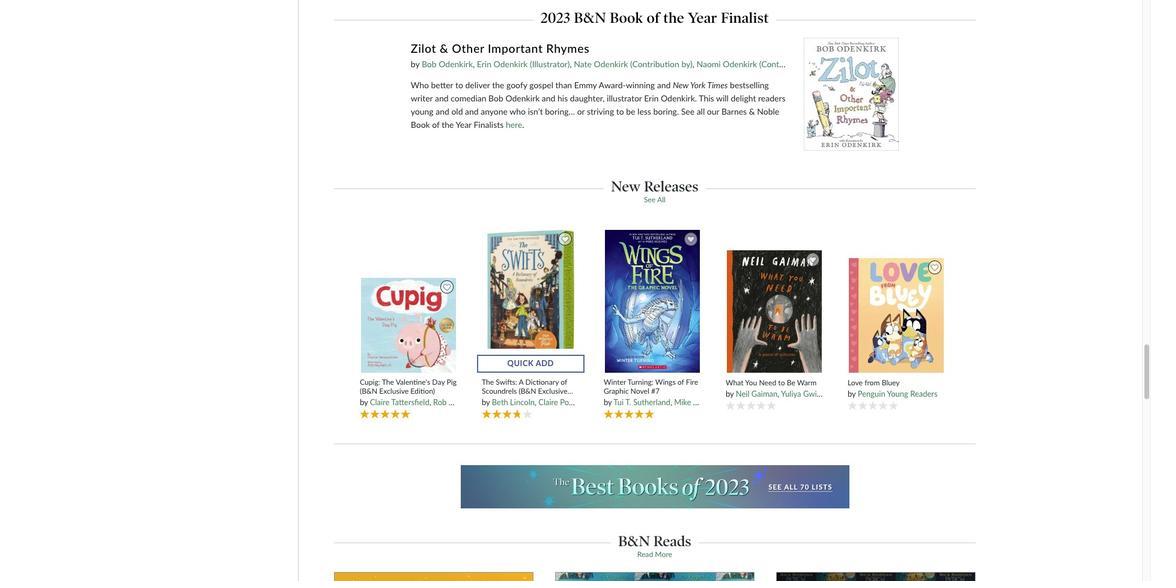 Task type: describe. For each thing, give the bounding box(es) containing it.
graphic
[[604, 387, 629, 396]]

see inside bestselling writer and comedian bob odenkirk and his daughter, illustrator erin odenkirk. this will delight readers young and old and anyone who isn't boring… or striving to be less boring. see all our barnes & noble book of the year finalists
[[682, 106, 695, 117]]

b&n inside b&n reads read more
[[619, 533, 650, 551]]

by inside zilot & other important rhymes by bob odenkirk , erin odenkirk (illustrator) , nate odenkirk (contribution by) , naomi odenkirk (contribution by) ,
[[411, 59, 420, 69]]

2023
[[541, 9, 571, 27]]

bluey
[[882, 379, 900, 388]]

who
[[411, 80, 429, 90]]

reads
[[654, 533, 692, 551]]

the inside cupig: the valentine's day pig (b&n exclusive edition) by claire tattersfield , rob sayegh jr. (illustrator)
[[382, 378, 394, 387]]

cupig: the valentine's day pig (b&n exclusive edition) image
[[361, 278, 457, 374]]

and left old
[[436, 106, 450, 117]]

and left his
[[542, 93, 556, 103]]

see all link
[[644, 196, 666, 205]]

deliver
[[466, 80, 490, 90]]

sutherland
[[634, 398, 671, 408]]

winter turning: wings of fire graphic novel #7 link
[[604, 378, 702, 396]]

year inside bestselling writer and comedian bob odenkirk and his daughter, illustrator erin odenkirk. this will delight readers young and old and anyone who isn't boring… or striving to be less boring. see all our barnes & noble book of the year finalists
[[456, 120, 472, 130]]

bob odenkirk link
[[422, 59, 473, 69]]

odenkirk down the important
[[494, 59, 528, 69]]

anyone
[[481, 106, 508, 117]]

winter
[[604, 378, 626, 387]]

warm
[[798, 379, 817, 388]]

(b&n inside the swifts: a dictionary of scoundrels (b&n exclusive edition)
[[519, 387, 537, 396]]

by inside what you need to be warm by neil gaiman , yuliya gwilym (illustrator) ,
[[726, 390, 734, 399]]

erin inside zilot & other important rhymes by bob odenkirk , erin odenkirk (illustrator) , nate odenkirk (contribution by) , naomi odenkirk (contribution by) ,
[[477, 59, 492, 69]]

a
[[519, 378, 524, 387]]

young
[[411, 106, 434, 117]]

winter turning: wings of fire graphic novel #7 by tui t. sutherland , mike holmes (illustrator)
[[604, 378, 759, 408]]

better
[[431, 80, 454, 90]]

sayegh
[[449, 398, 473, 408]]

comedian
[[451, 93, 487, 103]]

claire powell (illustrator) link
[[539, 398, 622, 408]]

b&n reads read more
[[619, 533, 692, 560]]

exclusive inside the swifts: a dictionary of scoundrels (b&n exclusive edition)
[[538, 387, 568, 396]]

boring…
[[545, 106, 575, 117]]

finalist
[[721, 9, 769, 27]]

zilot & other important rhymes image
[[804, 38, 899, 151]]

odenkirk inside bestselling writer and comedian bob odenkirk and his daughter, illustrator erin odenkirk. this will delight readers young and old and anyone who isn't boring… or striving to be less boring. see all our barnes & noble book of the year finalists
[[506, 93, 540, 103]]

new releases see all
[[611, 178, 699, 205]]

here .
[[506, 120, 525, 130]]

& inside bestselling writer and comedian bob odenkirk and his daughter, illustrator erin odenkirk. this will delight readers young and old and anyone who isn't boring… or striving to be less boring. see all our barnes & noble book of the year finalists
[[749, 106, 755, 117]]

claire inside cupig: the valentine's day pig (b&n exclusive edition) by claire tattersfield , rob sayegh jr. (illustrator)
[[370, 398, 390, 408]]

valentine's
[[396, 378, 431, 387]]

young
[[888, 390, 909, 399]]

(illustrator) inside zilot & other important rhymes by bob odenkirk , erin odenkirk (illustrator) , nate odenkirk (contribution by) , naomi odenkirk (contribution by) ,
[[530, 59, 570, 69]]

to inside what you need to be warm by neil gaiman , yuliya gwilym (illustrator) ,
[[779, 379, 785, 388]]

naomi
[[697, 59, 721, 69]]

#7
[[652, 387, 660, 396]]

fire
[[686, 378, 699, 387]]

pig
[[447, 378, 457, 387]]

jr.
[[475, 398, 483, 408]]

love from bluey by penguin young readers
[[848, 379, 938, 399]]

beth lincoln link
[[492, 398, 535, 408]]

writer
[[411, 93, 433, 103]]

yuliya gwilym (illustrator) link
[[782, 390, 869, 399]]

striving
[[587, 106, 614, 117]]

readers
[[759, 93, 786, 103]]

beth
[[492, 398, 508, 408]]

readers
[[911, 390, 938, 399]]

the inside bestselling writer and comedian bob odenkirk and his daughter, illustrator erin odenkirk. this will delight readers young and old and anyone who isn't boring… or striving to be less boring. see all our barnes & noble book of the year finalists
[[442, 120, 454, 130]]

penguin
[[858, 390, 886, 399]]

what you need to be warm by neil gaiman , yuliya gwilym (illustrator) ,
[[726, 379, 872, 399]]

2023 b&n book of the year finalist
[[541, 9, 769, 27]]

quick add button
[[477, 355, 585, 373]]

love from bluey link
[[848, 379, 946, 388]]

be
[[787, 379, 796, 388]]

powell
[[560, 398, 583, 408]]

odenkirk up bestselling
[[723, 59, 758, 69]]

all
[[658, 196, 666, 205]]

penguin young readers link
[[858, 390, 938, 399]]

all
[[697, 106, 705, 117]]

love from bluey image
[[849, 258, 945, 374]]

2 claire from the left
[[539, 398, 558, 408]]

claire tattersfield link
[[370, 398, 430, 408]]

zilot & other important rhymes link
[[411, 41, 787, 58]]

delight
[[731, 93, 756, 103]]

old
[[452, 106, 463, 117]]

winter turning: wings of fire graphic novel #7 image
[[605, 230, 701, 374]]

tui
[[614, 398, 624, 408]]

read more link
[[638, 551, 673, 560]]

bob inside zilot & other important rhymes by bob odenkirk , erin odenkirk (illustrator) , nate odenkirk (contribution by) , naomi odenkirk (contribution by) ,
[[422, 59, 437, 69]]

yuliya
[[782, 390, 802, 399]]

important
[[488, 41, 543, 55]]

, inside winter turning: wings of fire graphic novel #7 by tui t. sutherland , mike holmes (illustrator)
[[671, 398, 673, 408]]

the swifts: a dictionary of scoundrels (b&n exclusive edition)
[[482, 378, 568, 405]]

our most anticipated kids books of november/december 2023 image
[[335, 573, 533, 582]]

rob
[[433, 398, 447, 408]]

2 (contribution from the left
[[760, 59, 809, 69]]

another drink from the chalice: an exclusive guest post from rick riordan, author of the chalice of the gods image
[[777, 573, 975, 582]]

(illustrator) inside cupig: the valentine's day pig (b&n exclusive edition) by claire tattersfield , rob sayegh jr. (illustrator)
[[485, 398, 522, 408]]

of inside bestselling writer and comedian bob odenkirk and his daughter, illustrator erin odenkirk. this will delight readers young and old and anyone who isn't boring… or striving to be less boring. see all our barnes & noble book of the year finalists
[[432, 120, 440, 130]]

1 by) from the left
[[682, 59, 693, 69]]

see inside new releases see all
[[644, 196, 656, 205]]

bob inside bestselling writer and comedian bob odenkirk and his daughter, illustrator erin odenkirk. this will delight readers young and old and anyone who isn't boring… or striving to be less boring. see all our barnes & noble book of the year finalists
[[489, 93, 504, 103]]

(illustrator) inside winter turning: wings of fire graphic novel #7 by tui t. sutherland , mike holmes (illustrator)
[[722, 398, 759, 408]]

daughter,
[[570, 93, 605, 103]]

, inside cupig: the valentine's day pig (b&n exclusive edition) by claire tattersfield , rob sayegh jr. (illustrator)
[[430, 398, 431, 408]]

more
[[655, 551, 673, 560]]

1 horizontal spatial year
[[688, 9, 718, 27]]



Task type: vqa. For each thing, say whether or not it's contained in the screenshot.
his
yes



Task type: locate. For each thing, give the bounding box(es) containing it.
be
[[627, 106, 636, 117]]

year left finalist
[[688, 9, 718, 27]]

day
[[432, 378, 445, 387]]

0 vertical spatial new
[[673, 80, 689, 90]]

boring.
[[654, 106, 679, 117]]

and down better
[[435, 93, 449, 103]]

claire
[[370, 398, 390, 408], [539, 398, 558, 408]]

what
[[726, 379, 744, 388]]

emmy
[[575, 80, 597, 90]]

by inside cupig: the valentine's day pig (b&n exclusive edition) by claire tattersfield , rob sayegh jr. (illustrator)
[[360, 398, 368, 408]]

york
[[691, 80, 706, 90]]

0 vertical spatial year
[[688, 9, 718, 27]]

here
[[506, 120, 523, 130]]

from
[[865, 379, 880, 388]]

0 vertical spatial b&n
[[574, 9, 607, 27]]

claire down cupig:
[[370, 398, 390, 408]]

will
[[717, 93, 729, 103]]

& inside zilot & other important rhymes by bob odenkirk , erin odenkirk (illustrator) , nate odenkirk (contribution by) , naomi odenkirk (contribution by) ,
[[440, 41, 449, 55]]

0 vertical spatial to
[[456, 80, 463, 90]]

0 horizontal spatial the
[[382, 378, 394, 387]]

by
[[411, 59, 420, 69], [726, 390, 734, 399], [848, 390, 856, 399], [360, 398, 368, 408], [482, 398, 490, 408], [604, 398, 612, 408]]

zilot
[[411, 41, 437, 55]]

2 by) from the left
[[811, 59, 822, 69]]

0 vertical spatial book
[[610, 9, 644, 27]]

gaiman
[[752, 390, 778, 399]]

bob
[[422, 59, 437, 69], [489, 93, 504, 103]]

0 horizontal spatial new
[[611, 178, 641, 196]]

to inside bestselling writer and comedian bob odenkirk and his daughter, illustrator erin odenkirk. this will delight readers young and old and anyone who isn't boring… or striving to be less boring. see all our barnes & noble book of the year finalists
[[617, 106, 624, 117]]

(illustrator) down love
[[832, 390, 869, 399]]

other
[[452, 41, 485, 55]]

turning:
[[628, 378, 654, 387]]

1 horizontal spatial bob
[[489, 93, 504, 103]]

neil
[[736, 390, 750, 399]]

0 horizontal spatial to
[[456, 80, 463, 90]]

to
[[456, 80, 463, 90], [617, 106, 624, 117], [779, 379, 785, 388]]

the right cupig:
[[382, 378, 394, 387]]

0 horizontal spatial year
[[456, 120, 472, 130]]

zilot & other important rhymes by bob odenkirk , erin odenkirk (illustrator) , nate odenkirk (contribution by) , naomi odenkirk (contribution by) ,
[[411, 41, 826, 69]]

0 horizontal spatial see
[[644, 196, 656, 205]]

t.
[[626, 398, 632, 408]]

by inside love from bluey by penguin young readers
[[848, 390, 856, 399]]

1 vertical spatial b&n
[[619, 533, 650, 551]]

what you need to be warm image
[[727, 250, 823, 374]]

cupig:
[[360, 378, 380, 387]]

2 horizontal spatial to
[[779, 379, 785, 388]]

odenkirk down 'zilot & other important rhymes' 'link' at the top of the page
[[594, 59, 628, 69]]

bestselling writer and comedian bob odenkirk and his daughter, illustrator erin odenkirk. this will delight readers young and old and anyone who isn't boring… or striving to be less boring. see all our barnes & noble book of the year finalists
[[411, 80, 786, 130]]

nate odenkirk (contribution by) link
[[574, 59, 693, 69]]

winning
[[626, 80, 655, 90]]

1 (contribution from the left
[[631, 59, 680, 69]]

& up bob odenkirk link
[[440, 41, 449, 55]]

2 vertical spatial to
[[779, 379, 785, 388]]

his
[[558, 93, 568, 103]]

you
[[746, 379, 758, 388]]

(illustrator) inside what you need to be warm by neil gaiman , yuliya gwilym (illustrator) ,
[[832, 390, 869, 399]]

lincoln
[[510, 398, 535, 408]]

0 horizontal spatial b&n
[[574, 9, 607, 27]]

0 horizontal spatial bob
[[422, 59, 437, 69]]

1 horizontal spatial by)
[[811, 59, 822, 69]]

2 exclusive from the left
[[538, 387, 568, 396]]

0 horizontal spatial &
[[440, 41, 449, 55]]

by left beth
[[482, 398, 490, 408]]

(b&n down 'a'
[[519, 387, 537, 396]]

0 vertical spatial erin
[[477, 59, 492, 69]]

read
[[638, 551, 654, 560]]

(illustrator) down graphic
[[585, 398, 622, 408]]

0 vertical spatial bob
[[422, 59, 437, 69]]

our
[[707, 106, 720, 117]]

0 horizontal spatial (b&n
[[360, 387, 378, 396]]

this
[[699, 93, 715, 103]]

(illustrator) down what
[[722, 398, 759, 408]]

0 horizontal spatial exclusive
[[379, 387, 409, 396]]

award-
[[599, 80, 626, 90]]

0 vertical spatial see
[[682, 106, 695, 117]]

1 vertical spatial the
[[492, 80, 505, 90]]

tui t. sutherland link
[[614, 398, 671, 408]]

edition) down valentine's
[[411, 387, 435, 396]]

cupig: the valentine's day pig (b&n exclusive edition) by claire tattersfield , rob sayegh jr. (illustrator)
[[360, 378, 522, 408]]

cupig: the valentine's day pig (b&n exclusive edition) link
[[360, 378, 458, 396]]

odenkirk down "other"
[[439, 59, 473, 69]]

(contribution up winning
[[631, 59, 680, 69]]

1 horizontal spatial book
[[610, 9, 644, 27]]

and up odenkirk.
[[657, 80, 671, 90]]

of
[[647, 9, 660, 27], [432, 120, 440, 130], [561, 378, 568, 387], [678, 378, 684, 387]]

naomi odenkirk (contribution by) link
[[697, 59, 822, 69]]

quick add
[[508, 359, 554, 369]]

less
[[638, 106, 652, 117]]

by inside winter turning: wings of fire graphic novel #7 by tui t. sutherland , mike holmes (illustrator)
[[604, 398, 612, 408]]

(b&n
[[360, 387, 378, 396], [519, 387, 537, 396]]

0 horizontal spatial edition)
[[411, 387, 435, 396]]

finalists
[[474, 120, 504, 130]]

the
[[664, 9, 685, 27], [492, 80, 505, 90], [442, 120, 454, 130]]

0 horizontal spatial claire
[[370, 398, 390, 408]]

exclusive up "by beth lincoln , claire powell (illustrator)"
[[538, 387, 568, 396]]

book up zilot & other important rhymes by bob odenkirk , erin odenkirk (illustrator) , nate odenkirk (contribution by) , naomi odenkirk (contribution by) ,
[[610, 9, 644, 27]]

book inside bestselling writer and comedian bob odenkirk and his daughter, illustrator erin odenkirk. this will delight readers young and old and anyone who isn't boring… or striving to be less boring. see all our barnes & noble book of the year finalists
[[411, 120, 430, 130]]

wings
[[656, 378, 676, 387]]

the for goofy
[[492, 80, 505, 90]]

holmes
[[694, 398, 720, 408]]

0 vertical spatial the
[[664, 9, 685, 27]]

edition) inside the swifts: a dictionary of scoundrels (b&n exclusive edition)
[[482, 396, 507, 405]]

goofy
[[507, 80, 528, 90]]

the for year
[[664, 9, 685, 27]]

b&n up "read"
[[619, 533, 650, 551]]

mike holmes (illustrator) link
[[675, 398, 759, 408]]

1 horizontal spatial (contribution
[[760, 59, 809, 69]]

tattersfield
[[392, 398, 430, 408]]

0 vertical spatial &
[[440, 41, 449, 55]]

year
[[688, 9, 718, 27], [456, 120, 472, 130]]

(b&n inside cupig: the valentine's day pig (b&n exclusive edition) by claire tattersfield , rob sayegh jr. (illustrator)
[[360, 387, 378, 396]]

1 horizontal spatial claire
[[539, 398, 558, 408]]

releases
[[644, 178, 699, 196]]

1 horizontal spatial erin
[[645, 93, 659, 103]]

1 horizontal spatial b&n
[[619, 533, 650, 551]]

(illustrator) down scoundrels
[[485, 398, 522, 408]]

1 horizontal spatial edition)
[[482, 396, 507, 405]]

1 vertical spatial bob
[[489, 93, 504, 103]]

odenkirk.
[[661, 93, 697, 103]]

& down delight
[[749, 106, 755, 117]]

the inside the swifts: a dictionary of scoundrels (b&n exclusive edition)
[[482, 378, 494, 387]]

exclusive inside cupig: the valentine's day pig (b&n exclusive edition) by claire tattersfield , rob sayegh jr. (illustrator)
[[379, 387, 409, 396]]

1 horizontal spatial exclusive
[[538, 387, 568, 396]]

by beth lincoln , claire powell (illustrator)
[[482, 398, 622, 408]]

here link
[[506, 120, 523, 130]]

who better to deliver the goofy gospel than emmy award-winning and new york times
[[411, 80, 728, 90]]

1 vertical spatial to
[[617, 106, 624, 117]]

noble
[[758, 106, 780, 117]]

mike
[[675, 398, 692, 408]]

b&n
[[574, 9, 607, 27], [619, 533, 650, 551]]

edition) down scoundrels
[[482, 396, 507, 405]]

0 horizontal spatial erin
[[477, 59, 492, 69]]

1 vertical spatial &
[[749, 106, 755, 117]]

1 horizontal spatial the
[[482, 378, 494, 387]]

1 horizontal spatial new
[[673, 80, 689, 90]]

erin up less
[[645, 93, 659, 103]]

of down young
[[432, 120, 440, 130]]

the up scoundrels
[[482, 378, 494, 387]]

and
[[657, 80, 671, 90], [435, 93, 449, 103], [542, 93, 556, 103], [436, 106, 450, 117], [465, 106, 479, 117]]

and down comedian
[[465, 106, 479, 117]]

b&n up 'zilot & other important rhymes' 'link' at the top of the page
[[574, 9, 607, 27]]

scoundrels
[[482, 387, 517, 396]]

erin inside bestselling writer and comedian bob odenkirk and his daughter, illustrator erin odenkirk. this will delight readers young and old and anyone who isn't boring… or striving to be less boring. see all our barnes & noble book of the year finalists
[[645, 93, 659, 103]]

bestselling
[[730, 80, 769, 90]]

(contribution up readers
[[760, 59, 809, 69]]

quick
[[508, 359, 534, 369]]

who
[[510, 106, 526, 117]]

illustrator
[[607, 93, 642, 103]]

1 horizontal spatial the
[[492, 80, 505, 90]]

1 vertical spatial see
[[644, 196, 656, 205]]

1 horizontal spatial see
[[682, 106, 695, 117]]

1 horizontal spatial &
[[749, 106, 755, 117]]

by down what
[[726, 390, 734, 399]]

bob up anyone
[[489, 93, 504, 103]]

1 vertical spatial erin
[[645, 93, 659, 103]]

(illustrator) up gospel in the left top of the page
[[530, 59, 570, 69]]

odenkirk up who at the left top
[[506, 93, 540, 103]]

1 vertical spatial book
[[411, 120, 430, 130]]

1 horizontal spatial to
[[617, 106, 624, 117]]

2 vertical spatial the
[[442, 120, 454, 130]]

exclusive up claire tattersfield link
[[379, 387, 409, 396]]

0 horizontal spatial by)
[[682, 59, 693, 69]]

nate
[[574, 59, 592, 69]]

1 vertical spatial new
[[611, 178, 641, 196]]

new
[[673, 80, 689, 90], [611, 178, 641, 196]]

of left the fire
[[678, 378, 684, 387]]

or
[[577, 106, 585, 117]]

(b&n down cupig:
[[360, 387, 378, 396]]

claire down dictionary
[[539, 398, 558, 408]]

2 the from the left
[[482, 378, 494, 387]]

advertisement element
[[334, 466, 976, 509]]

of up powell
[[561, 378, 568, 387]]

of up nate odenkirk (contribution by) link
[[647, 9, 660, 27]]

by left tui
[[604, 398, 612, 408]]

edition) inside cupig: the valentine's day pig (b&n exclusive edition) by claire tattersfield , rob sayegh jr. (illustrator)
[[411, 387, 435, 396]]

2 (b&n from the left
[[519, 387, 537, 396]]

than
[[556, 80, 572, 90]]

2 horizontal spatial the
[[664, 9, 685, 27]]

1 exclusive from the left
[[379, 387, 409, 396]]

year down old
[[456, 120, 472, 130]]

by down zilot at the top of the page
[[411, 59, 420, 69]]

new left releases
[[611, 178, 641, 196]]

0 horizontal spatial (contribution
[[631, 59, 680, 69]]

1 (b&n from the left
[[360, 387, 378, 396]]

exclusive
[[379, 387, 409, 396], [538, 387, 568, 396]]

bob down zilot at the top of the page
[[422, 59, 437, 69]]

the
[[382, 378, 394, 387], [482, 378, 494, 387]]

by down love
[[848, 390, 856, 399]]

writing is about paying attention: an exclusive guest post from kate dicamillo, author of the puppets of spelhorst image
[[556, 573, 754, 582]]

1 the from the left
[[382, 378, 394, 387]]

the swifts: a dictionary of scoundrels (b&n exclusive edition) image
[[487, 229, 575, 374]]

rhymes
[[547, 41, 590, 55]]

of inside the swifts: a dictionary of scoundrels (b&n exclusive edition)
[[561, 378, 568, 387]]

new up odenkirk.
[[673, 80, 689, 90]]

dictionary
[[526, 378, 559, 387]]

of inside winter turning: wings of fire graphic novel #7 by tui t. sutherland , mike holmes (illustrator)
[[678, 378, 684, 387]]

0 horizontal spatial book
[[411, 120, 430, 130]]

love
[[848, 379, 863, 388]]

by down cupig:
[[360, 398, 368, 408]]

1 vertical spatial year
[[456, 120, 472, 130]]

erin up deliver
[[477, 59, 492, 69]]

0 horizontal spatial the
[[442, 120, 454, 130]]

new inside new releases see all
[[611, 178, 641, 196]]

what you need to be warm link
[[726, 379, 824, 388]]

book down young
[[411, 120, 430, 130]]

1 claire from the left
[[370, 398, 390, 408]]

1 horizontal spatial (b&n
[[519, 387, 537, 396]]

isn't
[[528, 106, 543, 117]]



